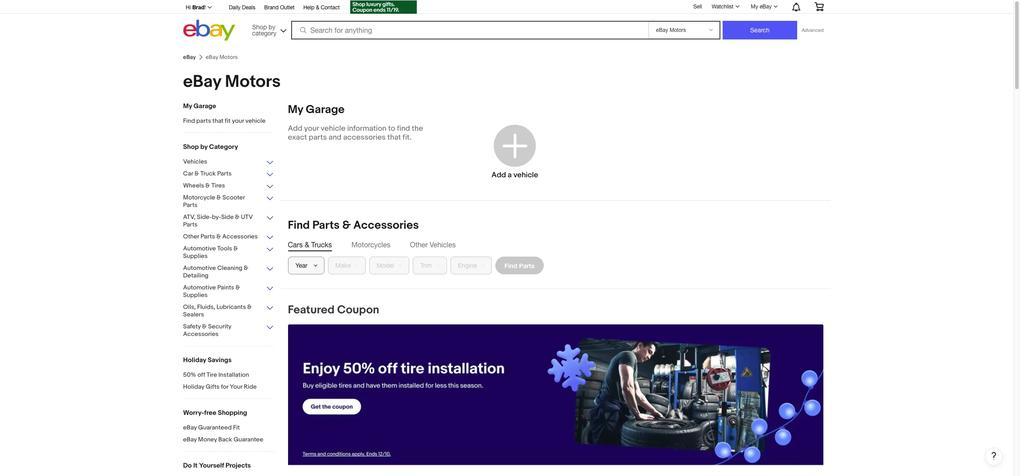 Task type: vqa. For each thing, say whether or not it's contained in the screenshot.
The Ebay Guaranteed Fit link
yes



Task type: describe. For each thing, give the bounding box(es) containing it.
holiday gifts for your ride link
[[183, 384, 274, 392]]

none submit inside shop by category banner
[[723, 21, 797, 40]]

projects
[[226, 462, 251, 471]]

guaranteed
[[198, 424, 232, 432]]

find parts button
[[495, 257, 544, 275]]

cars & trucks
[[288, 241, 332, 249]]

tab list inside main content
[[288, 240, 823, 250]]

add a vehicle image
[[492, 122, 538, 169]]

ebay guaranteed fit link
[[183, 424, 274, 433]]

guarantee
[[234, 436, 263, 444]]

50% off tire installation holiday gifts for your ride
[[183, 372, 257, 391]]

security
[[208, 323, 231, 331]]

ebay money back guarantee link
[[183, 436, 274, 445]]

watchlist
[[712, 4, 734, 10]]

motors
[[225, 71, 281, 92]]

shop by category button
[[248, 20, 288, 39]]

tools
[[217, 245, 232, 253]]

savings
[[208, 357, 232, 365]]

accessories inside main content
[[353, 219, 419, 233]]

side-
[[197, 214, 212, 221]]

car
[[183, 170, 193, 178]]

my garage inside main content
[[288, 103, 345, 117]]

shop by category
[[252, 23, 276, 37]]

add a vehicle button
[[460, 112, 570, 192]]

help, opens dialogs image
[[990, 452, 999, 461]]

paints
[[217, 284, 234, 292]]

atv, side-by-side & utv parts button
[[183, 214, 274, 230]]

1 supplies from the top
[[183, 253, 208, 260]]

cleaning
[[217, 265, 242, 272]]

motorcycle & scooter parts button
[[183, 194, 274, 210]]

off
[[198, 372, 205, 379]]

my ebay link
[[746, 1, 782, 12]]

truck
[[200, 170, 216, 178]]

back
[[218, 436, 232, 444]]

holiday inside 50% off tire installation holiday gifts for your ride
[[183, 384, 204, 391]]

sealers
[[183, 311, 204, 319]]

hi brad !
[[186, 4, 206, 11]]

shopping
[[218, 409, 247, 418]]

vehicles button
[[183, 158, 274, 166]]

featured
[[288, 304, 335, 317]]

deals
[[242, 4, 255, 11]]

add your vehicle information to find the exact parts and accessories that fit.
[[288, 124, 423, 142]]

oils,
[[183, 304, 196, 311]]

parts inside add your vehicle information to find the exact parts and accessories that fit.
[[309, 133, 327, 142]]

ebay motors
[[183, 71, 281, 92]]

ebay for ebay motors
[[183, 71, 221, 92]]

exact
[[288, 133, 307, 142]]

ebay for ebay
[[183, 54, 196, 61]]

enjoy 50% off tire installation image
[[288, 325, 823, 466]]

50%
[[183, 372, 196, 379]]

that inside add your vehicle information to find the exact parts and accessories that fit.
[[387, 133, 401, 142]]

add for add your vehicle information to find the exact parts and accessories that fit.
[[288, 124, 302, 133]]

other inside 'vehicles car & truck parts wheels & tires motorcycle & scooter parts atv, side-by-side & utv parts other parts & accessories automotive tools & supplies automotive cleaning & detailing automotive paints & supplies oils, fluids, lubricants & sealers safety & security accessories'
[[183, 233, 199, 241]]

brand
[[264, 4, 279, 11]]

1 automotive from the top
[[183, 245, 216, 253]]

trucks
[[311, 241, 332, 249]]

by for category
[[269, 23, 275, 30]]

contact
[[321, 4, 340, 11]]

do it yourself projects
[[183, 462, 251, 471]]

tires
[[211, 182, 225, 190]]

information
[[347, 124, 387, 133]]

shop for shop by category
[[183, 143, 199, 151]]

safety & security accessories button
[[183, 323, 274, 339]]

advanced link
[[797, 21, 828, 39]]

worry-free shopping
[[183, 409, 247, 418]]

detailing
[[183, 272, 209, 280]]

lubricants
[[217, 304, 246, 311]]

the
[[412, 124, 423, 133]]

other parts & accessories button
[[183, 233, 274, 242]]

ebay link
[[183, 54, 196, 61]]

yourself
[[199, 462, 224, 471]]

automotive cleaning & detailing button
[[183, 265, 274, 281]]

vehicles inside 'vehicles car & truck parts wheels & tires motorcycle & scooter parts atv, side-by-side & utv parts other parts & accessories automotive tools & supplies automotive cleaning & detailing automotive paints & supplies oils, fluids, lubricants & sealers safety & security accessories'
[[183, 158, 207, 166]]

sell link
[[689, 3, 706, 10]]

2 supplies from the top
[[183, 292, 208, 299]]

find parts that fit your vehicle
[[183, 117, 266, 125]]

money
[[198, 436, 217, 444]]

vehicle for add a vehicle
[[514, 171, 538, 180]]

free
[[204, 409, 216, 418]]

shop by category banner
[[181, 0, 830, 43]]

oils, fluids, lubricants & sealers button
[[183, 304, 274, 320]]

find parts & accessories
[[288, 219, 419, 233]]

other vehicles
[[410, 241, 456, 249]]

vehicle for add your vehicle information to find the exact parts and accessories that fit.
[[321, 124, 346, 133]]

find
[[397, 124, 410, 133]]

your shopping cart image
[[814, 2, 824, 11]]

fit
[[225, 117, 231, 125]]

atv,
[[183, 214, 196, 221]]

other inside main content
[[410, 241, 428, 249]]

get the coupon image
[[350, 0, 417, 14]]

1 horizontal spatial garage
[[306, 103, 345, 117]]

accessories
[[343, 133, 386, 142]]

hi
[[186, 4, 191, 11]]

vehicles inside tab list
[[430, 241, 456, 249]]

utv
[[241, 214, 253, 221]]

fit.
[[403, 133, 412, 142]]

help
[[303, 4, 314, 11]]

0 horizontal spatial my garage
[[183, 102, 216, 111]]

your inside add your vehicle information to find the exact parts and accessories that fit.
[[304, 124, 319, 133]]

2 automotive from the top
[[183, 265, 216, 272]]



Task type: locate. For each thing, give the bounding box(es) containing it.
0 vertical spatial by
[[269, 23, 275, 30]]

side
[[221, 214, 234, 221]]

worry-
[[183, 409, 204, 418]]

brad
[[192, 4, 204, 11]]

&
[[316, 4, 319, 11], [195, 170, 199, 178], [205, 182, 210, 190], [217, 194, 221, 202], [235, 214, 240, 221], [342, 219, 351, 233], [216, 233, 221, 241], [305, 241, 309, 249], [234, 245, 238, 253], [244, 265, 248, 272], [236, 284, 240, 292], [247, 304, 252, 311], [202, 323, 207, 331]]

garage up find parts that fit your vehicle
[[194, 102, 216, 111]]

ebay for ebay guaranteed fit ebay money back guarantee
[[183, 424, 197, 432]]

0 vertical spatial supplies
[[183, 253, 208, 260]]

1 vertical spatial supplies
[[183, 292, 208, 299]]

my ebay
[[751, 4, 772, 10]]

fit
[[233, 424, 240, 432]]

parts inside "button"
[[519, 262, 535, 270]]

find inside "button"
[[505, 262, 517, 270]]

find parts that fit your vehicle link
[[183, 117, 274, 126]]

1 vertical spatial holiday
[[183, 384, 204, 391]]

1 vertical spatial vehicles
[[430, 241, 456, 249]]

1 horizontal spatial accessories
[[222, 233, 258, 241]]

find for find parts & accessories
[[288, 219, 310, 233]]

garage up and
[[306, 103, 345, 117]]

advanced
[[802, 28, 824, 33]]

your
[[232, 117, 244, 125], [304, 124, 319, 133]]

and
[[329, 133, 342, 142]]

my inside account "navigation"
[[751, 4, 758, 10]]

by-
[[212, 214, 221, 221]]

0 horizontal spatial parts
[[196, 117, 211, 125]]

main content containing my garage
[[281, 103, 1003, 477]]

to
[[388, 124, 395, 133]]

parts left and
[[309, 133, 327, 142]]

featured coupon
[[288, 304, 379, 317]]

daily deals link
[[229, 3, 255, 13]]

your right fit
[[232, 117, 244, 125]]

find for find parts
[[505, 262, 517, 270]]

0 vertical spatial shop
[[252, 23, 267, 30]]

by down the brand
[[269, 23, 275, 30]]

add inside add your vehicle information to find the exact parts and accessories that fit.
[[288, 124, 302, 133]]

motorcycles
[[352, 241, 390, 249]]

ebay
[[760, 4, 772, 10], [183, 54, 196, 61], [183, 71, 221, 92], [183, 424, 197, 432], [183, 436, 197, 444]]

1 vertical spatial add
[[492, 171, 506, 180]]

accessories down sealers on the left of the page
[[183, 331, 219, 338]]

add a vehicle
[[492, 171, 538, 180]]

0 horizontal spatial add
[[288, 124, 302, 133]]

car & truck parts button
[[183, 170, 274, 178]]

2 horizontal spatial vehicle
[[514, 171, 538, 180]]

my garage
[[183, 102, 216, 111], [288, 103, 345, 117]]

installation
[[218, 372, 249, 379]]

motorcycle
[[183, 194, 215, 202]]

holiday up 50%
[[183, 357, 206, 365]]

wheels
[[183, 182, 204, 190]]

ebay guaranteed fit ebay money back guarantee
[[183, 424, 263, 444]]

supplies up oils, on the bottom
[[183, 292, 208, 299]]

for
[[221, 384, 228, 391]]

0 horizontal spatial my
[[183, 102, 192, 111]]

ebay inside my ebay link
[[760, 4, 772, 10]]

0 horizontal spatial other
[[183, 233, 199, 241]]

add left a
[[492, 171, 506, 180]]

1 horizontal spatial my garage
[[288, 103, 345, 117]]

parts
[[196, 117, 211, 125], [309, 133, 327, 142]]

0 vertical spatial that
[[212, 117, 224, 125]]

supplies
[[183, 253, 208, 260], [183, 292, 208, 299]]

0 horizontal spatial that
[[212, 117, 224, 125]]

find for find parts that fit your vehicle
[[183, 117, 195, 125]]

50% off tire installation link
[[183, 372, 274, 380]]

None text field
[[288, 325, 823, 466]]

coupon
[[337, 304, 379, 317]]

2 horizontal spatial find
[[505, 262, 517, 270]]

shop up car
[[183, 143, 199, 151]]

ride
[[244, 384, 257, 391]]

0 horizontal spatial accessories
[[183, 331, 219, 338]]

parts inside find parts that fit your vehicle link
[[196, 117, 211, 125]]

add
[[288, 124, 302, 133], [492, 171, 506, 180]]

add left and
[[288, 124, 302, 133]]

& inside account "navigation"
[[316, 4, 319, 11]]

by left category
[[200, 143, 208, 151]]

vehicle right fit
[[245, 117, 266, 125]]

vehicle
[[245, 117, 266, 125], [321, 124, 346, 133], [514, 171, 538, 180]]

find
[[183, 117, 195, 125], [288, 219, 310, 233], [505, 262, 517, 270]]

0 vertical spatial holiday
[[183, 357, 206, 365]]

vehicle inside add your vehicle information to find the exact parts and accessories that fit.
[[321, 124, 346, 133]]

1 vertical spatial other
[[410, 241, 428, 249]]

help & contact link
[[303, 3, 340, 13]]

1 horizontal spatial vehicles
[[430, 241, 456, 249]]

0 horizontal spatial shop
[[183, 143, 199, 151]]

my garage up exact
[[288, 103, 345, 117]]

by for category
[[200, 143, 208, 151]]

Search for anything text field
[[293, 22, 647, 39]]

my right watchlist link
[[751, 4, 758, 10]]

0 vertical spatial automotive
[[183, 245, 216, 253]]

1 vertical spatial find
[[288, 219, 310, 233]]

0 vertical spatial accessories
[[353, 219, 419, 233]]

automotive down detailing
[[183, 284, 216, 292]]

none text field inside main content
[[288, 325, 823, 466]]

holiday savings
[[183, 357, 232, 365]]

category
[[252, 30, 276, 37]]

0 vertical spatial find
[[183, 117, 195, 125]]

0 horizontal spatial vehicles
[[183, 158, 207, 166]]

my up exact
[[288, 103, 303, 117]]

wheels & tires button
[[183, 182, 274, 190]]

0 vertical spatial vehicles
[[183, 158, 207, 166]]

do
[[183, 462, 192, 471]]

3 automotive from the top
[[183, 284, 216, 292]]

vehicles car & truck parts wheels & tires motorcycle & scooter parts atv, side-by-side & utv parts other parts & accessories automotive tools & supplies automotive cleaning & detailing automotive paints & supplies oils, fluids, lubricants & sealers safety & security accessories
[[183, 158, 258, 338]]

automotive paints & supplies button
[[183, 284, 274, 300]]

2 vertical spatial accessories
[[183, 331, 219, 338]]

watchlist link
[[707, 1, 743, 12]]

automotive left cleaning
[[183, 265, 216, 272]]

1 horizontal spatial other
[[410, 241, 428, 249]]

main content
[[281, 103, 1003, 477]]

cars
[[288, 241, 303, 249]]

it
[[193, 462, 198, 471]]

fluids,
[[197, 304, 215, 311]]

automotive left tools in the left of the page
[[183, 245, 216, 253]]

shop inside shop by category
[[252, 23, 267, 30]]

find parts
[[505, 262, 535, 270]]

0 vertical spatial add
[[288, 124, 302, 133]]

scooter
[[222, 194, 245, 202]]

garage
[[194, 102, 216, 111], [306, 103, 345, 117]]

0 horizontal spatial find
[[183, 117, 195, 125]]

1 horizontal spatial my
[[288, 103, 303, 117]]

outlet
[[280, 4, 295, 11]]

1 holiday from the top
[[183, 357, 206, 365]]

0 horizontal spatial vehicle
[[245, 117, 266, 125]]

None submit
[[723, 21, 797, 40]]

brand outlet
[[264, 4, 295, 11]]

that
[[212, 117, 224, 125], [387, 133, 401, 142]]

1 vertical spatial shop
[[183, 143, 199, 151]]

0 vertical spatial parts
[[196, 117, 211, 125]]

1 vertical spatial by
[[200, 143, 208, 151]]

0 vertical spatial other
[[183, 233, 199, 241]]

1 vertical spatial that
[[387, 133, 401, 142]]

supplies up detailing
[[183, 253, 208, 260]]

category
[[209, 143, 238, 151]]

accessories down atv, side-by-side & utv parts dropdown button on the top of page
[[222, 233, 258, 241]]

add inside 'button'
[[492, 171, 506, 180]]

2 horizontal spatial accessories
[[353, 219, 419, 233]]

2 holiday from the top
[[183, 384, 204, 391]]

your inside find parts that fit your vehicle link
[[232, 117, 244, 125]]

1 horizontal spatial shop
[[252, 23, 267, 30]]

your left and
[[304, 124, 319, 133]]

parts left fit
[[196, 117, 211, 125]]

2 vertical spatial find
[[505, 262, 517, 270]]

that left fit
[[212, 117, 224, 125]]

accessories
[[353, 219, 419, 233], [222, 233, 258, 241], [183, 331, 219, 338]]

accessories up motorcycles
[[353, 219, 419, 233]]

parts
[[217, 170, 232, 178], [183, 202, 198, 209], [312, 219, 340, 233], [183, 221, 198, 229], [201, 233, 215, 241], [519, 262, 535, 270]]

1 horizontal spatial vehicle
[[321, 124, 346, 133]]

shop down deals
[[252, 23, 267, 30]]

1 vertical spatial accessories
[[222, 233, 258, 241]]

holiday down 50%
[[183, 384, 204, 391]]

tab list
[[288, 240, 823, 250]]

1 horizontal spatial that
[[387, 133, 401, 142]]

2 vertical spatial automotive
[[183, 284, 216, 292]]

vehicle inside 'button'
[[514, 171, 538, 180]]

1 horizontal spatial by
[[269, 23, 275, 30]]

vehicle right a
[[514, 171, 538, 180]]

shop for shop by category
[[252, 23, 267, 30]]

safety
[[183, 323, 201, 331]]

1 horizontal spatial parts
[[309, 133, 327, 142]]

1 vertical spatial parts
[[309, 133, 327, 142]]

1 horizontal spatial your
[[304, 124, 319, 133]]

tab list containing cars & trucks
[[288, 240, 823, 250]]

by inside shop by category
[[269, 23, 275, 30]]

1 vertical spatial automotive
[[183, 265, 216, 272]]

a
[[508, 171, 512, 180]]

that left fit.
[[387, 133, 401, 142]]

0 horizontal spatial garage
[[194, 102, 216, 111]]

my up find parts that fit your vehicle
[[183, 102, 192, 111]]

add for add a vehicle
[[492, 171, 506, 180]]

account navigation
[[181, 0, 830, 15]]

2 horizontal spatial my
[[751, 4, 758, 10]]

sell
[[693, 3, 702, 10]]

brand outlet link
[[264, 3, 295, 13]]

tire
[[207, 372, 217, 379]]

!
[[204, 4, 206, 11]]

0 horizontal spatial by
[[200, 143, 208, 151]]

1 horizontal spatial find
[[288, 219, 310, 233]]

vehicle left information
[[321, 124, 346, 133]]

automotive tools & supplies button
[[183, 245, 274, 261]]

my garage up find parts that fit your vehicle
[[183, 102, 216, 111]]

0 horizontal spatial your
[[232, 117, 244, 125]]

shop by category
[[183, 143, 238, 151]]

vehicles
[[183, 158, 207, 166], [430, 241, 456, 249]]

1 horizontal spatial add
[[492, 171, 506, 180]]

my inside main content
[[288, 103, 303, 117]]

your
[[230, 384, 242, 391]]



